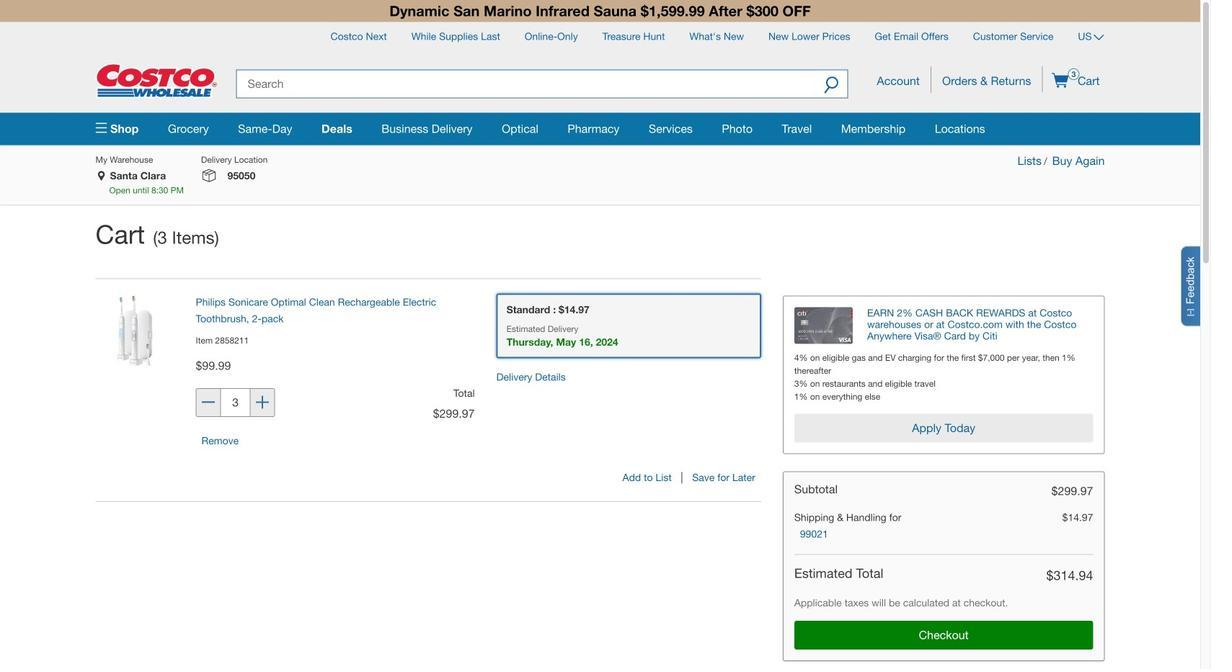Task type: describe. For each thing, give the bounding box(es) containing it.
increase quantity image
[[256, 396, 269, 409]]

Quantity telephone field
[[221, 389, 250, 418]]



Task type: vqa. For each thing, say whether or not it's contained in the screenshot.
Shop
no



Task type: locate. For each thing, give the bounding box(es) containing it.
main element
[[96, 113, 1105, 145]]

None button
[[794, 414, 1093, 443], [794, 622, 1093, 650], [794, 414, 1093, 443], [794, 622, 1093, 650]]

option group
[[486, 294, 772, 385]]

Search text field
[[236, 70, 816, 98], [236, 70, 816, 98]]

search image
[[824, 76, 839, 96]]

costco us homepage image
[[96, 63, 218, 98]]

philips sonicare optimal clean rechargeable electric toothbrush, 2-pack image
[[96, 294, 174, 373]]



